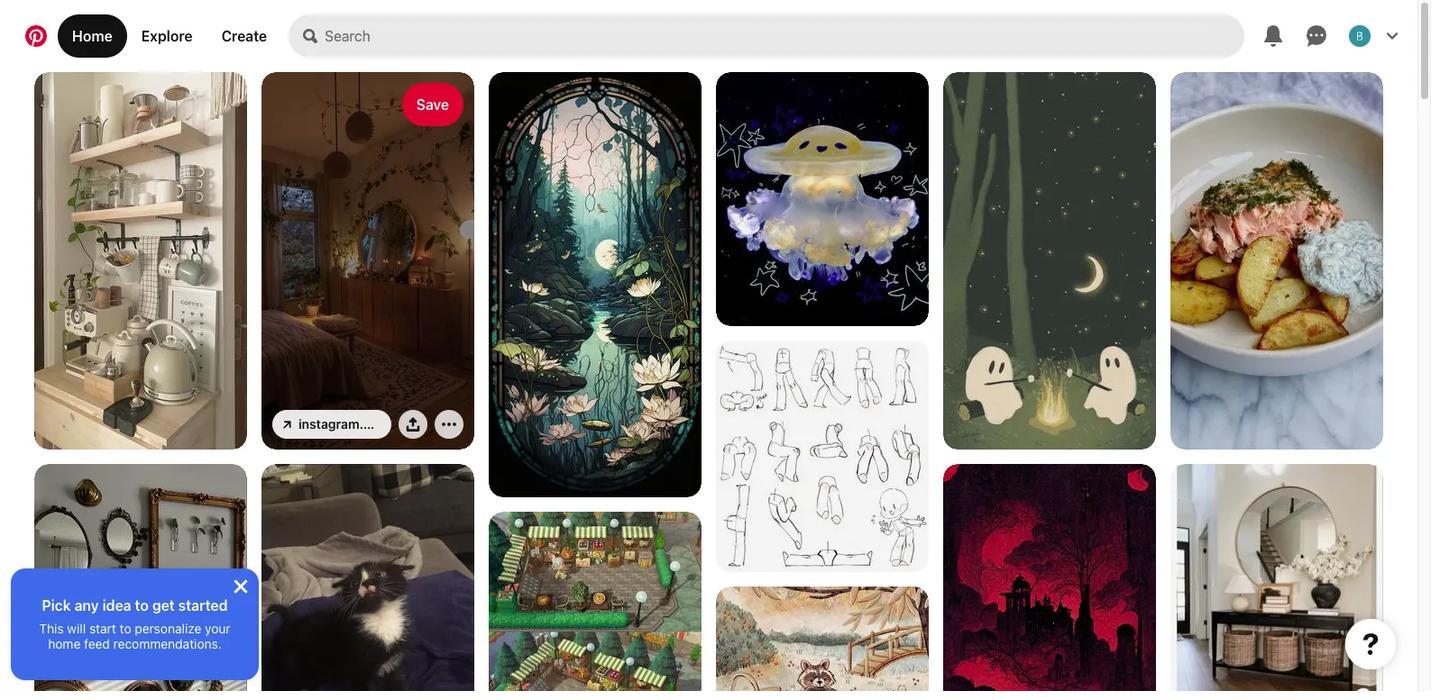 Task type: vqa. For each thing, say whether or not it's contained in the screenshot.
your
yes



Task type: locate. For each thing, give the bounding box(es) containing it.
this contains an image of: coffee bar image
[[34, 72, 247, 450]]

cute jellyfish image
[[716, 72, 929, 326]]

save
[[416, 97, 449, 113]]

to right start
[[120, 621, 131, 637]]

save button
[[402, 83, 464, 126]]

this contains an image of: image
[[262, 72, 474, 450], [489, 72, 702, 498], [943, 72, 1156, 450], [716, 341, 929, 573], [1171, 464, 1384, 692], [489, 512, 702, 692], [716, 587, 929, 692]]

1 vertical spatial to
[[120, 621, 131, 637]]

search icon image
[[303, 29, 318, 43]]

started
[[178, 598, 228, 614]]

home
[[48, 637, 81, 652]]

1 horizontal spatial to
[[135, 598, 149, 614]]

home
[[72, 28, 113, 44]]

to
[[135, 598, 149, 614], [120, 621, 131, 637]]

explore link
[[127, 14, 207, 58]]

to left get on the bottom of the page
[[135, 598, 149, 614]]

recommendations.
[[113, 637, 222, 652]]

idea
[[102, 598, 131, 614]]

pick
[[42, 598, 71, 614]]

this contains an image of: tarot dark red image
[[943, 464, 1156, 692]]

0 horizontal spatial to
[[120, 621, 131, 637]]

this contains an image of: gold antique wall mirror image
[[34, 464, 247, 692]]

brad klo image
[[1349, 25, 1371, 47]]



Task type: describe. For each thing, give the bounding box(es) containing it.
this
[[39, 621, 64, 637]]

start
[[89, 621, 116, 637]]

Search text field
[[325, 14, 1245, 58]]

create
[[221, 28, 267, 44]]

any
[[75, 598, 99, 614]]

link image
[[283, 421, 291, 429]]

explore
[[141, 28, 193, 44]]

your
[[205, 621, 231, 637]]

pick any idea to get started this will start to personalize your home feed recommendations.
[[39, 598, 231, 652]]

this contains an image of: dill salmon with potato wedges and a creamy pickle and dill sauce image
[[1171, 72, 1384, 450]]

personalize
[[135, 621, 201, 637]]

save list
[[0, 72, 1418, 692]]

feed
[[84, 637, 110, 652]]

create link
[[207, 14, 282, 58]]

this contains an image of: airplane ears are my favorite image
[[262, 464, 474, 692]]

0 vertical spatial to
[[135, 598, 149, 614]]

home link
[[58, 14, 127, 58]]

get
[[152, 598, 175, 614]]

will
[[67, 621, 86, 637]]



